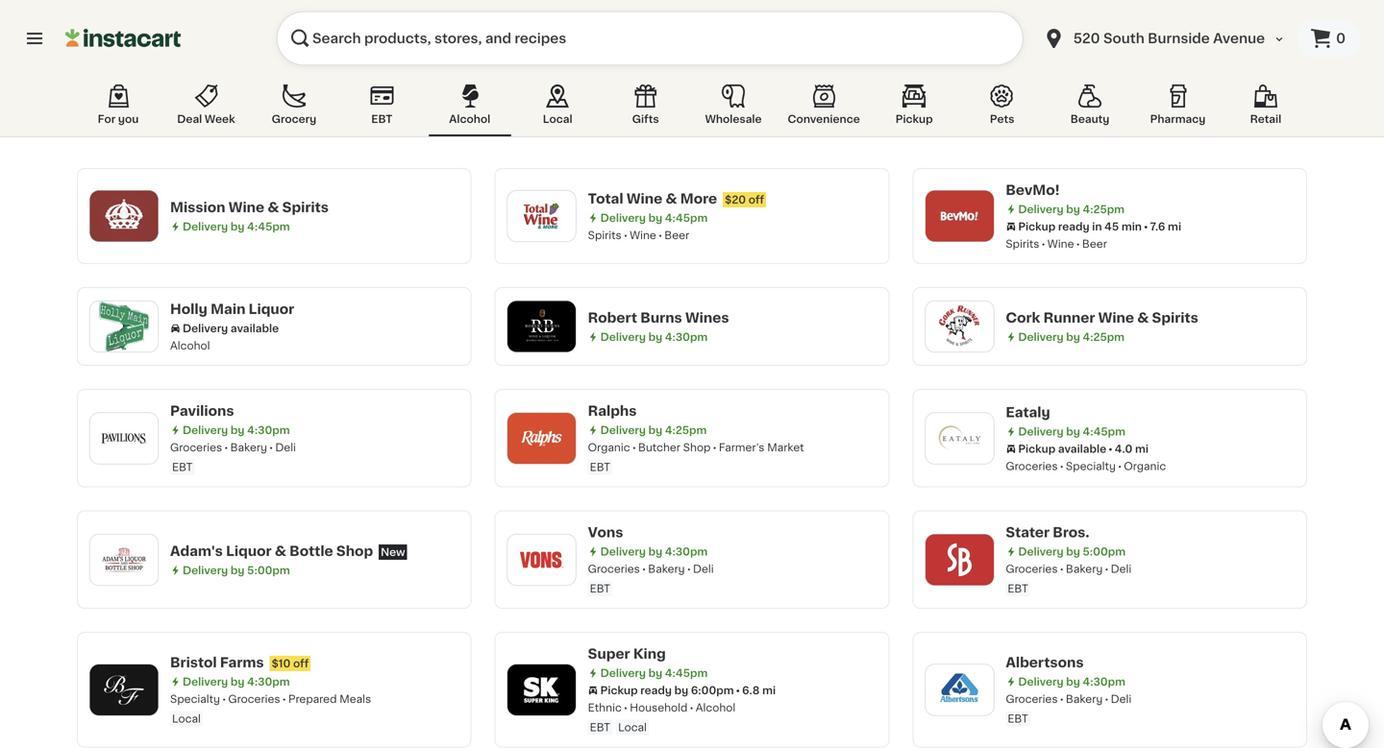 Task type: locate. For each thing, give the bounding box(es) containing it.
4:45pm for eataly
[[1083, 427, 1126, 437]]

specialty inside specialty groceries prepared meals local
[[170, 695, 220, 705]]

0 vertical spatial delivery by 4:25pm
[[1018, 204, 1125, 215]]

delivery by 4:25pm
[[1018, 204, 1125, 215], [1018, 332, 1125, 343], [601, 425, 707, 436]]

0 horizontal spatial beer
[[665, 230, 690, 241]]

delivery by 4:30pm down "albertsons"
[[1018, 677, 1126, 688]]

0 vertical spatial shop
[[683, 443, 711, 453]]

1 horizontal spatial shop
[[683, 443, 711, 453]]

0 horizontal spatial local
[[172, 714, 201, 725]]

ebt down ethnic
[[590, 723, 611, 734]]

delivery by 4:25pm for cork runner wine & spirits
[[1018, 332, 1125, 343]]

4.0 mi
[[1115, 444, 1149, 455]]

0 horizontal spatial available
[[231, 324, 279, 334]]

0 horizontal spatial organic
[[588, 443, 630, 453]]

& left bottle
[[275, 545, 286, 558]]

1 horizontal spatial local
[[543, 114, 573, 125]]

groceries bakery deli ebt
[[170, 443, 296, 473], [588, 564, 714, 595], [1006, 564, 1132, 595], [1006, 695, 1132, 725]]

4.0
[[1115, 444, 1133, 455]]

ethnic
[[588, 703, 622, 714]]

vons logo image
[[517, 535, 567, 585]]

0 vertical spatial delivery by 5:00pm
[[1018, 547, 1126, 558]]

1 vertical spatial alcohol
[[170, 341, 210, 351]]

delivery by 4:45pm up pickup available
[[1018, 427, 1126, 437]]

1 horizontal spatial mi
[[1135, 444, 1149, 455]]

delivery by 4:30pm down bristol farms $10 off
[[183, 677, 290, 688]]

wine down "total wine & more $20 off"
[[630, 230, 657, 241]]

bakery up king
[[648, 564, 685, 575]]

wine right mission
[[229, 201, 265, 214]]

total wine & more logo image
[[517, 191, 567, 241]]

0 vertical spatial mi
[[1168, 222, 1182, 232]]

retail
[[1250, 114, 1282, 125]]

beer down in
[[1082, 239, 1107, 249]]

delivery by 4:45pm for eataly
[[1018, 427, 1126, 437]]

deli for pavilions
[[275, 443, 296, 453]]

by for ralphs
[[649, 425, 663, 436]]

by for albertsons
[[1066, 677, 1080, 688]]

off
[[749, 195, 764, 205], [293, 659, 309, 670]]

4:25pm up in
[[1083, 204, 1125, 215]]

4:25pm for bevmo!
[[1083, 204, 1125, 215]]

new
[[381, 547, 405, 558]]

1 horizontal spatial ready
[[1058, 222, 1090, 232]]

delivery down vons
[[601, 547, 646, 558]]

specialty down bristol
[[170, 695, 220, 705]]

wine
[[627, 192, 663, 206], [229, 201, 265, 214], [630, 230, 657, 241], [1048, 239, 1074, 249], [1099, 312, 1134, 325]]

bakery for vons
[[648, 564, 685, 575]]

7.6
[[1150, 222, 1166, 232]]

pavilions
[[170, 405, 234, 418]]

groceries down farms
[[228, 695, 280, 705]]

bakery for stater bros.
[[1066, 564, 1103, 575]]

by for pavilions
[[231, 425, 245, 436]]

retail button
[[1225, 81, 1307, 137]]

delivery for stater bros.
[[1018, 547, 1064, 558]]

organic down ralphs
[[588, 443, 630, 453]]

0 vertical spatial available
[[231, 324, 279, 334]]

meals
[[340, 695, 371, 705]]

1 horizontal spatial organic
[[1124, 461, 1166, 472]]

45
[[1105, 222, 1119, 232]]

off right $10
[[293, 659, 309, 670]]

delivery by 4:25pm down runner
[[1018, 332, 1125, 343]]

4:25pm up organic butcher shop farmer's market ebt
[[665, 425, 707, 436]]

0 vertical spatial ready
[[1058, 222, 1090, 232]]

4:45pm up pickup ready by 6:00pm
[[665, 669, 708, 679]]

wine right runner
[[1099, 312, 1134, 325]]

available up groceries specialty organic
[[1058, 444, 1107, 455]]

bakery down bros.
[[1066, 564, 1103, 575]]

local
[[543, 114, 573, 125], [172, 714, 201, 725], [618, 723, 647, 734]]

shop
[[683, 443, 711, 453], [336, 545, 373, 558]]

local inside ethnic household alcohol ebt local
[[618, 723, 647, 734]]

0 horizontal spatial 5:00pm
[[247, 566, 290, 576]]

mi for bevmo!
[[1168, 222, 1182, 232]]

spirits wine beer
[[588, 230, 690, 241], [1006, 239, 1107, 249]]

2 horizontal spatial mi
[[1168, 222, 1182, 232]]

delivery down stater bros.
[[1018, 547, 1064, 558]]

pickup for bevmo!
[[1018, 222, 1056, 232]]

shop left new
[[336, 545, 373, 558]]

delivery down 'holly'
[[183, 324, 228, 334]]

delivery down robert
[[601, 332, 646, 343]]

1 vertical spatial delivery by 5:00pm
[[183, 566, 290, 576]]

instacart image
[[65, 27, 181, 50]]

off inside bristol farms $10 off
[[293, 659, 309, 670]]

liquor
[[249, 303, 294, 316], [226, 545, 272, 558]]

pharmacy
[[1150, 114, 1206, 125]]

2 horizontal spatial alcohol
[[696, 703, 736, 714]]

1 horizontal spatial specialty
[[1066, 461, 1116, 472]]

&
[[666, 192, 677, 206], [268, 201, 279, 214], [1138, 312, 1149, 325], [275, 545, 286, 558]]

delivery by 4:30pm down vons
[[601, 547, 708, 558]]

520 south burnside avenue
[[1074, 32, 1265, 45]]

delivery by 4:30pm down the pavilions
[[183, 425, 290, 436]]

1 vertical spatial organic
[[1124, 461, 1166, 472]]

pharmacy button
[[1137, 81, 1220, 137]]

pickup up ethnic
[[601, 686, 638, 697]]

1 vertical spatial mi
[[1135, 444, 1149, 455]]

& right runner
[[1138, 312, 1149, 325]]

robert burns wines
[[588, 312, 729, 325]]

wine down the pickup ready in 45 min
[[1048, 239, 1074, 249]]

1 vertical spatial delivery by 4:25pm
[[1018, 332, 1125, 343]]

robert burns wines logo image
[[517, 302, 567, 352]]

groceries bakery deli ebt for albertsons
[[1006, 695, 1132, 725]]

alcohol button
[[429, 81, 511, 137]]

mi
[[1168, 222, 1182, 232], [1135, 444, 1149, 455], [762, 686, 776, 697]]

delivery for albertsons
[[1018, 677, 1064, 688]]

4:45pm down mission wine & spirits
[[247, 222, 290, 232]]

delivery down "albertsons"
[[1018, 677, 1064, 688]]

available for pickup available
[[1058, 444, 1107, 455]]

mi right the 4.0
[[1135, 444, 1149, 455]]

alcohol
[[449, 114, 491, 125], [170, 341, 210, 351], [696, 703, 736, 714]]

$20
[[725, 195, 746, 205]]

0 horizontal spatial shop
[[336, 545, 373, 558]]

bakery down the pavilions
[[230, 443, 267, 453]]

delivery by 5:00pm down adam's
[[183, 566, 290, 576]]

2 vertical spatial delivery by 4:25pm
[[601, 425, 707, 436]]

1 vertical spatial ready
[[641, 686, 672, 697]]

for you
[[98, 114, 139, 125]]

4:25pm for ralphs
[[665, 425, 707, 436]]

0 horizontal spatial delivery by 5:00pm
[[183, 566, 290, 576]]

spirits down 7.6 mi
[[1152, 312, 1199, 325]]

1 horizontal spatial off
[[749, 195, 764, 205]]

week
[[205, 114, 235, 125]]

mi right the 6.8
[[762, 686, 776, 697]]

runner
[[1044, 312, 1095, 325]]

local down household
[[618, 723, 647, 734]]

delivery by 4:45pm down king
[[601, 669, 708, 679]]

delivery down total
[[601, 213, 646, 224]]

1 horizontal spatial alcohol
[[449, 114, 491, 125]]

0 vertical spatial 4:25pm
[[1083, 204, 1125, 215]]

delivery by 4:25pm up the pickup ready in 45 min
[[1018, 204, 1125, 215]]

1 vertical spatial 5:00pm
[[247, 566, 290, 576]]

2 vertical spatial mi
[[762, 686, 776, 697]]

delivery down ralphs
[[601, 425, 646, 436]]

delivery down super king
[[601, 669, 646, 679]]

spirits wine beer down the pickup ready in 45 min
[[1006, 239, 1107, 249]]

ebt
[[371, 114, 393, 125], [172, 462, 193, 473], [590, 462, 611, 473], [590, 584, 611, 595], [1008, 584, 1028, 595], [1008, 714, 1028, 725], [590, 723, 611, 734]]

local left the 'gifts'
[[543, 114, 573, 125]]

alcohol down the 6:00pm
[[696, 703, 736, 714]]

for
[[98, 114, 116, 125]]

1 vertical spatial available
[[1058, 444, 1107, 455]]

bros.
[[1053, 526, 1090, 540]]

groceries bakery deli ebt down vons
[[588, 564, 714, 595]]

0
[[1336, 32, 1346, 45]]

0 vertical spatial alcohol
[[449, 114, 491, 125]]

alcohol inside ethnic household alcohol ebt local
[[696, 703, 736, 714]]

deli
[[275, 443, 296, 453], [693, 564, 714, 575], [1111, 564, 1132, 575], [1111, 695, 1132, 705]]

groceries down the pavilions
[[170, 443, 222, 453]]

1 vertical spatial shop
[[336, 545, 373, 558]]

1 horizontal spatial available
[[1058, 444, 1107, 455]]

6.8
[[742, 686, 760, 697]]

delivery for ralphs
[[601, 425, 646, 436]]

bakery for albertsons
[[1066, 695, 1103, 705]]

0 horizontal spatial specialty
[[170, 695, 220, 705]]

market
[[767, 443, 804, 453]]

shop categories tab list
[[77, 81, 1308, 137]]

pickup down 'eataly'
[[1018, 444, 1056, 455]]

pickup
[[896, 114, 933, 125], [1018, 222, 1056, 232], [1018, 444, 1056, 455], [601, 686, 638, 697]]

delivery down bevmo!
[[1018, 204, 1064, 215]]

ready for bevmo!
[[1058, 222, 1090, 232]]

2 horizontal spatial local
[[618, 723, 647, 734]]

organic down 4.0 mi
[[1124, 461, 1166, 472]]

organic
[[588, 443, 630, 453], [1124, 461, 1166, 472]]

albertsons logo image
[[935, 666, 985, 716]]

groceries bakery deli ebt down the pavilions
[[170, 443, 296, 473]]

delivery down cork
[[1018, 332, 1064, 343]]

0 horizontal spatial ready
[[641, 686, 672, 697]]

spirits wine beer down total
[[588, 230, 690, 241]]

delivery down 'eataly'
[[1018, 427, 1064, 437]]

2 vertical spatial alcohol
[[696, 703, 736, 714]]

delivery by 4:45pm down mission wine & spirits
[[183, 222, 290, 232]]

1 horizontal spatial 5:00pm
[[1083, 547, 1126, 558]]

delivery down mission
[[183, 222, 228, 232]]

shop right butcher
[[683, 443, 711, 453]]

0 horizontal spatial mi
[[762, 686, 776, 697]]

4:45pm up the 4.0
[[1083, 427, 1126, 437]]

by for super king
[[649, 669, 663, 679]]

liquor right the main
[[249, 303, 294, 316]]

grocery
[[272, 114, 316, 125]]

Search field
[[277, 12, 1024, 65]]

groceries bakery deli ebt for vons
[[588, 564, 714, 595]]

1 vertical spatial off
[[293, 659, 309, 670]]

delivery by 4:25pm up butcher
[[601, 425, 707, 436]]

delivery for holly main liquor
[[183, 324, 228, 334]]

1 vertical spatial specialty
[[170, 695, 220, 705]]

spirits down bevmo!
[[1006, 239, 1040, 249]]

delivery by 4:45pm for mission wine & spirits
[[183, 222, 290, 232]]

ready
[[1058, 222, 1090, 232], [641, 686, 672, 697]]

ebt right grocery
[[371, 114, 393, 125]]

delivery by 4:45pm
[[601, 213, 708, 224], [183, 222, 290, 232], [1018, 427, 1126, 437], [601, 669, 708, 679]]

holly main liquor logo image
[[99, 302, 149, 352]]

mi right the 7.6
[[1168, 222, 1182, 232]]

5:00pm down adam's liquor & bottle shop new
[[247, 566, 290, 576]]

groceries down "albertsons"
[[1006, 695, 1058, 705]]

1 horizontal spatial delivery by 5:00pm
[[1018, 547, 1126, 558]]

by for mission wine & spirits
[[231, 222, 245, 232]]

4:45pm
[[665, 213, 708, 224], [247, 222, 290, 232], [1083, 427, 1126, 437], [665, 669, 708, 679]]

by for cork runner wine & spirits
[[1066, 332, 1080, 343]]

& for mission wine & spirits
[[268, 201, 279, 214]]

delivery for vons
[[601, 547, 646, 558]]

4:30pm
[[665, 332, 708, 343], [247, 425, 290, 436], [665, 547, 708, 558], [247, 677, 290, 688], [1083, 677, 1126, 688]]

delivery
[[1018, 204, 1064, 215], [601, 213, 646, 224], [183, 222, 228, 232], [183, 324, 228, 334], [601, 332, 646, 343], [1018, 332, 1064, 343], [183, 425, 228, 436], [601, 425, 646, 436], [1018, 427, 1064, 437], [601, 547, 646, 558], [1018, 547, 1064, 558], [183, 566, 228, 576], [601, 669, 646, 679], [183, 677, 228, 688], [1018, 677, 1064, 688]]

4:25pm
[[1083, 204, 1125, 215], [1083, 332, 1125, 343], [665, 425, 707, 436]]

0 horizontal spatial spirits wine beer
[[588, 230, 690, 241]]

shop inside organic butcher shop farmer's market ebt
[[683, 443, 711, 453]]

0 horizontal spatial off
[[293, 659, 309, 670]]

0 vertical spatial 5:00pm
[[1083, 547, 1126, 558]]

groceries bakery deli ebt down "albertsons"
[[1006, 695, 1132, 725]]

ebt inside ebt "button"
[[371, 114, 393, 125]]

ebt down ralphs
[[590, 462, 611, 473]]

beer down "total wine & more $20 off"
[[665, 230, 690, 241]]

local down bristol
[[172, 714, 201, 725]]

4:45pm for mission wine & spirits
[[247, 222, 290, 232]]

groceries down the stater
[[1006, 564, 1058, 575]]

available down holly main liquor
[[231, 324, 279, 334]]

& left more
[[666, 192, 677, 206]]

more
[[680, 192, 717, 206]]

delivery for cork runner wine & spirits
[[1018, 332, 1064, 343]]

0 horizontal spatial alcohol
[[170, 341, 210, 351]]

mission
[[170, 201, 225, 214]]

pickup left pets on the top right
[[896, 114, 933, 125]]

by for bevmo!
[[1066, 204, 1080, 215]]

local for specialty groceries prepared meals local
[[172, 714, 201, 725]]

spirits down grocery
[[282, 201, 329, 214]]

0 vertical spatial off
[[749, 195, 764, 205]]

4:25pm for cork runner wine & spirits
[[1083, 332, 1125, 343]]

7.6 mi
[[1150, 222, 1182, 232]]

cork runner wine & spirits
[[1006, 312, 1199, 325]]

4:30pm for vons
[[665, 547, 708, 558]]

bakery for pavilions
[[230, 443, 267, 453]]

6:00pm
[[691, 686, 734, 697]]

super
[[588, 648, 630, 661]]

delivery for mission wine & spirits
[[183, 222, 228, 232]]

groceries down vons
[[588, 564, 640, 575]]

delivery by 5:00pm down bros.
[[1018, 547, 1126, 558]]

available
[[231, 324, 279, 334], [1058, 444, 1107, 455]]

pickup down bevmo!
[[1018, 222, 1056, 232]]

delivery by 4:30pm down robert burns wines
[[601, 332, 708, 343]]

mi for eataly
[[1135, 444, 1149, 455]]

groceries bakery deli ebt down bros.
[[1006, 564, 1132, 595]]

liquor right adam's
[[226, 545, 272, 558]]

delivery down the pavilions
[[183, 425, 228, 436]]

5:00pm down bros.
[[1083, 547, 1126, 558]]

delivery by 4:30pm for albertsons
[[1018, 677, 1126, 688]]

alcohol right ebt "button"
[[449, 114, 491, 125]]

delivery available
[[183, 324, 279, 334]]

alcohol down 'holly'
[[170, 341, 210, 351]]

0 vertical spatial organic
[[588, 443, 630, 453]]

& for adam's liquor & bottle shop new
[[275, 545, 286, 558]]

deal week
[[177, 114, 235, 125]]

delivery by 4:25pm for ralphs
[[601, 425, 707, 436]]

520
[[1074, 32, 1100, 45]]

by for eataly
[[1066, 427, 1080, 437]]

bakery down "albertsons"
[[1066, 695, 1103, 705]]

4:25pm down cork runner wine & spirits
[[1083, 332, 1125, 343]]

ebt down vons
[[590, 584, 611, 595]]

local inside specialty groceries prepared meals local
[[172, 714, 201, 725]]

organic butcher shop farmer's market ebt
[[588, 443, 804, 473]]

ready left in
[[1058, 222, 1090, 232]]

groceries bakery deli ebt for stater bros.
[[1006, 564, 1132, 595]]

& right mission
[[268, 201, 279, 214]]

None search field
[[277, 12, 1024, 65]]

1 vertical spatial 4:25pm
[[1083, 332, 1125, 343]]

delivery by 4:30pm
[[601, 332, 708, 343], [183, 425, 290, 436], [601, 547, 708, 558], [183, 677, 290, 688], [1018, 677, 1126, 688]]

main
[[211, 303, 246, 316]]

spirits
[[282, 201, 329, 214], [588, 230, 622, 241], [1006, 239, 1040, 249], [1152, 312, 1199, 325]]

off right $20
[[749, 195, 764, 205]]

2 vertical spatial 4:25pm
[[665, 425, 707, 436]]

butcher
[[638, 443, 681, 453]]

specialty down pickup available
[[1066, 461, 1116, 472]]

bakery
[[230, 443, 267, 453], [648, 564, 685, 575], [1066, 564, 1103, 575], [1066, 695, 1103, 705]]

delivery by 4:30pm for vons
[[601, 547, 708, 558]]



Task type: describe. For each thing, give the bounding box(es) containing it.
ebt inside organic butcher shop farmer's market ebt
[[590, 462, 611, 473]]

you
[[118, 114, 139, 125]]

gifts button
[[604, 81, 687, 137]]

groceries for albertsons
[[1006, 695, 1058, 705]]

burns
[[641, 312, 682, 325]]

bevmo! logo image
[[935, 191, 985, 241]]

specialty groceries prepared meals local
[[170, 695, 371, 725]]

pets
[[990, 114, 1015, 125]]

beauty
[[1071, 114, 1110, 125]]

ralphs
[[588, 405, 637, 418]]

available for delivery available
[[231, 324, 279, 334]]

delivery by 5:00pm for adam's liquor & bottle shop logo
[[183, 566, 290, 576]]

pickup available
[[1018, 444, 1107, 455]]

convenience button
[[780, 81, 868, 137]]

ethnic household alcohol ebt local
[[588, 703, 736, 734]]

1 horizontal spatial beer
[[1082, 239, 1107, 249]]

1 vertical spatial liquor
[[226, 545, 272, 558]]

spirits down total
[[588, 230, 622, 241]]

ebt down the stater
[[1008, 584, 1028, 595]]

household
[[630, 703, 688, 714]]

delivery by 5:00pm for stater bros. logo on the bottom of the page
[[1018, 547, 1126, 558]]

ebt inside ethnic household alcohol ebt local
[[590, 723, 611, 734]]

ebt button
[[341, 81, 423, 137]]

adam's liquor & bottle shop new
[[170, 545, 405, 558]]

adam's
[[170, 545, 223, 558]]

delivery by 4:25pm for bevmo!
[[1018, 204, 1125, 215]]

robert
[[588, 312, 637, 325]]

local button
[[516, 81, 599, 137]]

mission wine & spirits
[[170, 201, 329, 214]]

deli for albertsons
[[1111, 695, 1132, 705]]

super king
[[588, 648, 666, 661]]

520 south burnside avenue button
[[1043, 12, 1286, 65]]

cork runner wine & spirits logo image
[[935, 302, 985, 352]]

min
[[1122, 222, 1142, 232]]

stater bros.
[[1006, 526, 1090, 540]]

delivery for pavilions
[[183, 425, 228, 436]]

$10
[[272, 659, 291, 670]]

520 south burnside avenue button
[[1031, 12, 1298, 65]]

eataly logo image
[[935, 414, 985, 464]]

local inside button
[[543, 114, 573, 125]]

delivery for bevmo!
[[1018, 204, 1064, 215]]

total
[[588, 192, 624, 206]]

alcohol inside button
[[449, 114, 491, 125]]

pickup button
[[873, 81, 956, 137]]

delivery for super king
[[601, 669, 646, 679]]

pickup for super king
[[601, 686, 638, 697]]

pickup ready by 6:00pm
[[601, 686, 734, 697]]

groceries for vons
[[588, 564, 640, 575]]

bristol farms $10 off
[[170, 657, 309, 670]]

farmer's
[[719, 443, 765, 453]]

ebt down the pavilions
[[172, 462, 193, 473]]

by for stater bros.
[[1066, 547, 1080, 558]]

ebt down "albertsons"
[[1008, 714, 1028, 725]]

delivery by 4:45pm down "total wine & more $20 off"
[[601, 213, 708, 224]]

in
[[1092, 222, 1102, 232]]

& for total wine & more $20 off
[[666, 192, 677, 206]]

bristol
[[170, 657, 217, 670]]

mission wine & spirits logo image
[[99, 191, 149, 241]]

0 vertical spatial liquor
[[249, 303, 294, 316]]

avenue
[[1213, 32, 1265, 45]]

groceries for stater bros.
[[1006, 564, 1058, 575]]

4:45pm down "total wine & more $20 off"
[[665, 213, 708, 224]]

ralphs logo image
[[517, 414, 567, 464]]

delivery by 4:30pm for pavilions
[[183, 425, 290, 436]]

delivery by 4:30pm for robert burns wines
[[601, 332, 708, 343]]

mi for super king
[[762, 686, 776, 697]]

prepared
[[288, 695, 337, 705]]

by for vons
[[649, 547, 663, 558]]

bristol farms logo image
[[99, 666, 149, 716]]

south
[[1104, 32, 1145, 45]]

farms
[[220, 657, 264, 670]]

groceries specialty organic
[[1006, 461, 1166, 472]]

pickup inside button
[[896, 114, 933, 125]]

off inside "total wine & more $20 off"
[[749, 195, 764, 205]]

bottle
[[290, 545, 333, 558]]

deal
[[177, 114, 202, 125]]

holly
[[170, 303, 207, 316]]

bevmo!
[[1006, 184, 1060, 197]]

cork
[[1006, 312, 1041, 325]]

by for robert burns wines
[[649, 332, 663, 343]]

eataly
[[1006, 406, 1051, 419]]

wines
[[685, 312, 729, 325]]

wholesale button
[[692, 81, 775, 137]]

holly main liquor
[[170, 303, 294, 316]]

5:00pm for adam's liquor & bottle shop logo
[[247, 566, 290, 576]]

ready for super king
[[641, 686, 672, 697]]

burnside
[[1148, 32, 1210, 45]]

4:45pm for super king
[[665, 669, 708, 679]]

0 vertical spatial specialty
[[1066, 461, 1116, 472]]

pets button
[[961, 81, 1044, 137]]

stater bros. logo image
[[935, 535, 985, 585]]

6.8 mi
[[742, 686, 776, 697]]

albertsons
[[1006, 657, 1084, 670]]

delivery for robert burns wines
[[601, 332, 646, 343]]

delivery by 4:45pm for super king
[[601, 669, 708, 679]]

groceries down pickup available
[[1006, 461, 1058, 472]]

groceries inside specialty groceries prepared meals local
[[228, 695, 280, 705]]

deli for vons
[[693, 564, 714, 575]]

4:30pm for albertsons
[[1083, 677, 1126, 688]]

0 button
[[1298, 19, 1361, 58]]

4:30pm for robert burns wines
[[665, 332, 708, 343]]

groceries for pavilions
[[170, 443, 222, 453]]

beauty button
[[1049, 81, 1132, 137]]

gifts
[[632, 114, 659, 125]]

local for ethnic household alcohol ebt local
[[618, 723, 647, 734]]

delivery down adam's
[[183, 566, 228, 576]]

stater
[[1006, 526, 1050, 540]]

total wine & more $20 off
[[588, 192, 764, 206]]

adam's liquor & bottle shop logo image
[[99, 535, 149, 585]]

grocery button
[[253, 81, 335, 137]]

delivery down bristol
[[183, 677, 228, 688]]

groceries bakery deli ebt for pavilions
[[170, 443, 296, 473]]

convenience
[[788, 114, 860, 125]]

vons
[[588, 526, 623, 540]]

delivery for eataly
[[1018, 427, 1064, 437]]

super king logo image
[[517, 666, 567, 716]]

wholesale
[[705, 114, 762, 125]]

for you button
[[77, 81, 160, 137]]

organic inside organic butcher shop farmer's market ebt
[[588, 443, 630, 453]]

5:00pm for stater bros. logo on the bottom of the page
[[1083, 547, 1126, 558]]

wine right total
[[627, 192, 663, 206]]

deli for stater bros.
[[1111, 564, 1132, 575]]

pavilions logo image
[[99, 414, 149, 464]]

1 horizontal spatial spirits wine beer
[[1006, 239, 1107, 249]]

deal week button
[[165, 81, 248, 137]]

king
[[633, 648, 666, 661]]

4:30pm for pavilions
[[247, 425, 290, 436]]

pickup ready in 45 min
[[1018, 222, 1142, 232]]

pickup for eataly
[[1018, 444, 1056, 455]]



Task type: vqa. For each thing, say whether or not it's contained in the screenshot.


